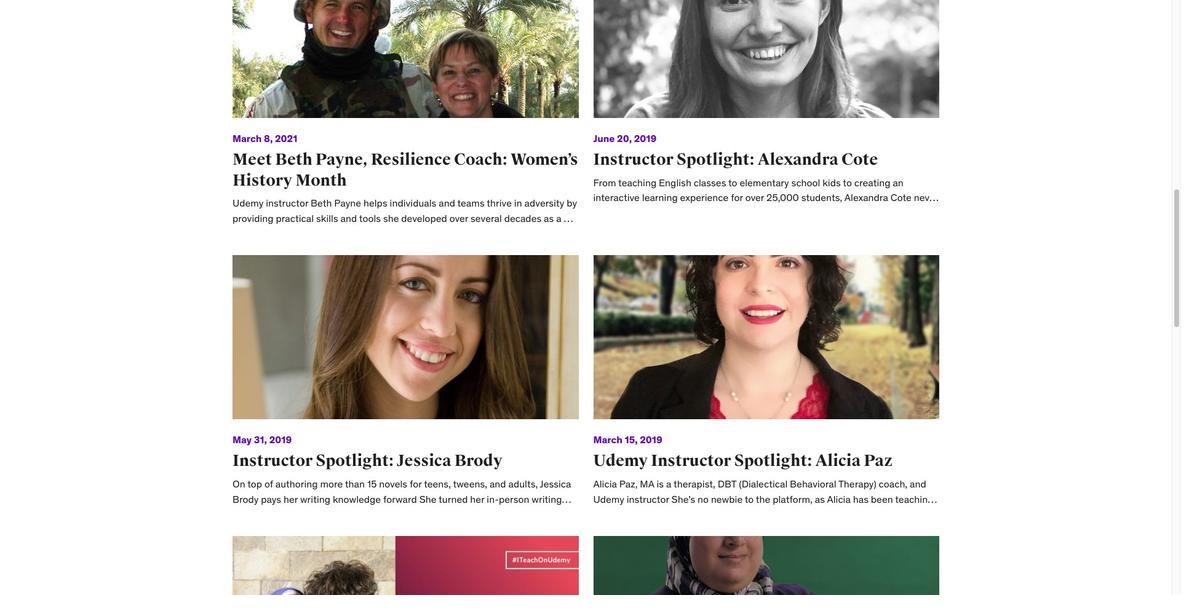 Task type: locate. For each thing, give the bounding box(es) containing it.
her
[[841, 523, 855, 536]]

platform,
[[773, 493, 813, 506]]

15,
[[625, 434, 638, 446]]

has
[[853, 493, 869, 506]]

1 horizontal spatial as
[[815, 493, 825, 506]]

alicia up therapy) at the right bottom of page
[[816, 451, 861, 472]]

udemy up on on the right bottom
[[593, 493, 624, 506]]

alicia
[[816, 451, 861, 472], [593, 478, 617, 491], [827, 493, 851, 506]]

since
[[640, 508, 663, 521]]

2019 right 31,
[[269, 434, 292, 446]]

a
[[666, 478, 672, 491]]

instructor
[[627, 493, 669, 506]]

udemy
[[593, 451, 648, 472], [593, 493, 624, 506], [607, 508, 638, 521]]

2 vertical spatial udemy
[[607, 508, 638, 521]]

(dialectical
[[739, 478, 788, 491]]

instructor
[[593, 149, 674, 170], [233, 451, 313, 472], [651, 451, 732, 472]]

jessica
[[397, 451, 451, 472]]

march for meet beth payne, resilience coach: women's history month
[[233, 132, 262, 144]]

instructor down the may 31, 2019
[[233, 451, 313, 472]]

udemy down march 15, 2019
[[593, 451, 648, 472]]

month
[[295, 170, 347, 190]]

the down providing
[[783, 523, 797, 536]]

script
[[800, 523, 824, 536]]

as right far
[[731, 523, 741, 536]]

1 vertical spatial udemy
[[593, 493, 624, 506]]

to down been
[[885, 508, 894, 521]]

as
[[815, 493, 825, 506], [731, 523, 741, 536]]

so
[[704, 523, 714, 536]]

2019 right 20,
[[634, 132, 657, 144]]

finishing
[[743, 523, 781, 536]]

march left 15,
[[593, 434, 623, 446]]

0 horizontal spatial the
[[756, 493, 771, 506]]

0 horizontal spatial march
[[233, 132, 262, 144]]

2019 right 15,
[[640, 434, 663, 446]]

to down the (dialectical
[[745, 493, 754, 506]]

therapist,
[[674, 478, 716, 491]]

alicia left paz,
[[593, 478, 617, 491]]

spotlight:
[[677, 149, 755, 170], [316, 451, 394, 472], [735, 451, 813, 472]]

resilience
[[371, 149, 451, 170]]

coping
[[623, 523, 653, 536]]

ma
[[640, 478, 654, 491]]

on
[[593, 508, 605, 521]]

she's
[[672, 493, 695, 506]]

the down the (dialectical
[[756, 493, 771, 506]]

coach,
[[879, 478, 908, 491]]

instructor spotlight: alexandra cote
[[593, 149, 878, 170]]

instructor spotlight: jessica brody
[[233, 451, 503, 472]]

8,
[[264, 132, 273, 144]]

women's
[[511, 149, 578, 170]]

1 horizontal spatial march
[[593, 434, 623, 446]]

march 8, 2021
[[233, 132, 297, 144]]

1 vertical spatial alicia
[[593, 478, 617, 491]]

march left 8,
[[233, 132, 262, 144]]

the
[[756, 493, 771, 506], [783, 523, 797, 536]]

1 vertical spatial the
[[783, 523, 797, 536]]

0 vertical spatial the
[[756, 493, 771, 506]]

udemy up health
[[607, 508, 638, 521]]

2019
[[634, 132, 657, 144], [269, 434, 292, 446], [640, 434, 663, 446]]

alicia up students
[[827, 493, 851, 506]]

0 vertical spatial udemy
[[593, 451, 648, 472]]

spotlight: for jessica
[[316, 451, 394, 472]]

2019 for instructor spotlight: alexandra cote
[[634, 132, 657, 144]]

providing
[[768, 508, 809, 521]]

0 vertical spatial march
[[233, 132, 262, 144]]

1 vertical spatial march
[[593, 434, 623, 446]]

31,
[[254, 434, 267, 446]]

coach:
[[454, 149, 508, 170]]

goes
[[680, 523, 702, 536]]

to up finishing
[[757, 508, 766, 521]]

behavioral
[[790, 478, 837, 491]]

history
[[233, 170, 292, 190]]

march
[[233, 132, 262, 144], [593, 434, 623, 446]]

as down behavioral
[[815, 493, 825, 506]]

to
[[745, 493, 754, 506], [757, 508, 766, 521], [885, 508, 894, 521]]

no
[[698, 493, 709, 506]]

instructor for instructor spotlight: alexandra cote
[[593, 149, 674, 170]]

far
[[717, 523, 728, 536]]

alicia paz, ma is a therapist, dbt (dialectical behavioral therapy) coach, and udemy instructor she's no newbie to the platform, as alicia has been teaching on udemy since 2013 her dedication to providing students access to mental health coping skills goes so far as finishing the script for her second udemy...
[[593, 478, 934, 536]]

instructor down june 20, 2019
[[593, 149, 674, 170]]

cote
[[842, 149, 878, 170]]

0 horizontal spatial as
[[731, 523, 741, 536]]

meet beth payne, resilience coach: women's history month link
[[233, 149, 578, 190]]



Task type: describe. For each thing, give the bounding box(es) containing it.
access
[[852, 508, 883, 521]]

20,
[[617, 132, 632, 144]]

is
[[657, 478, 664, 491]]

dbt
[[718, 478, 737, 491]]

beth
[[275, 149, 312, 170]]

2019 for udemy instructor spotlight: alicia paz
[[640, 434, 663, 446]]

alexandra
[[758, 149, 839, 170]]

spotlight: for alexandra
[[677, 149, 755, 170]]

2013
[[666, 508, 688, 521]]

and
[[910, 478, 927, 491]]

health
[[593, 523, 621, 536]]

2021
[[275, 132, 297, 144]]

udemy instructor spotlight: alicia paz
[[593, 451, 893, 472]]

mental
[[896, 508, 927, 521]]

1 horizontal spatial the
[[783, 523, 797, 536]]

june
[[593, 132, 615, 144]]

second
[[858, 523, 890, 536]]

instructor up therapist,
[[651, 451, 732, 472]]

udemy instructor spotlight: alicia paz link
[[593, 451, 893, 472]]

2 horizontal spatial to
[[885, 508, 894, 521]]

1 horizontal spatial to
[[757, 508, 766, 521]]

2019 for instructor spotlight: jessica brody
[[269, 434, 292, 446]]

her
[[690, 508, 706, 521]]

instructor for instructor spotlight: jessica brody
[[233, 451, 313, 472]]

skills
[[656, 523, 678, 536]]

2 vertical spatial alicia
[[827, 493, 851, 506]]

1 vertical spatial as
[[731, 523, 741, 536]]

payne,
[[316, 149, 368, 170]]

brody
[[455, 451, 503, 472]]

instructor spotlight: alexandra cote link
[[593, 149, 878, 170]]

been
[[871, 493, 893, 506]]

0 vertical spatial as
[[815, 493, 825, 506]]

paz,
[[620, 478, 638, 491]]

for
[[827, 523, 839, 536]]

paz
[[864, 451, 893, 472]]

may 31, 2019
[[233, 434, 292, 446]]

newbie
[[711, 493, 743, 506]]

meet
[[233, 149, 272, 170]]

students
[[811, 508, 850, 521]]

0 horizontal spatial to
[[745, 493, 754, 506]]

therapy)
[[839, 478, 877, 491]]

dedication
[[708, 508, 754, 521]]

udemy...
[[892, 523, 930, 536]]

instructor spotlight: jessica brody link
[[233, 451, 503, 472]]

march 15, 2019
[[593, 434, 663, 446]]

march for udemy instructor spotlight: alicia paz
[[593, 434, 623, 446]]

0 vertical spatial alicia
[[816, 451, 861, 472]]

meet beth payne, resilience coach: women's history month
[[233, 149, 578, 190]]

june 20, 2019
[[593, 132, 657, 144]]

may
[[233, 434, 252, 446]]

teaching
[[895, 493, 934, 506]]



Task type: vqa. For each thing, say whether or not it's contained in the screenshot.
8,
yes



